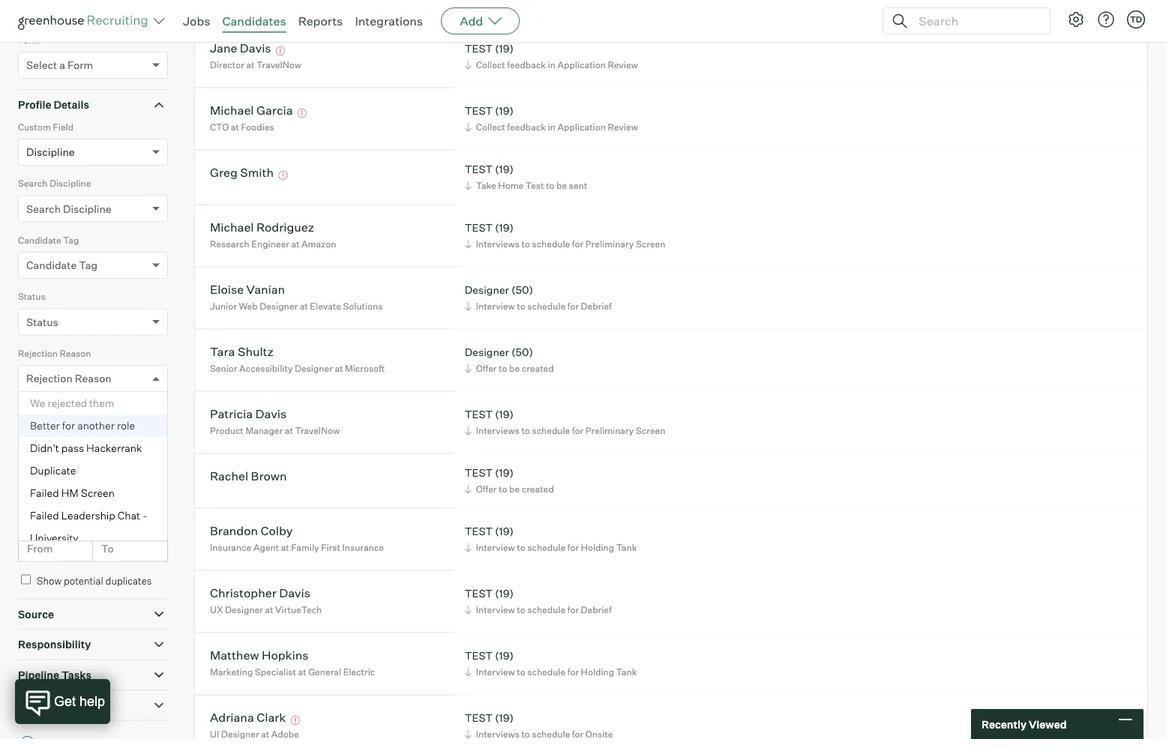 Task type: vqa. For each thing, say whether or not it's contained in the screenshot.
Eloise Vanian's 'Interview'
yes



Task type: describe. For each thing, give the bounding box(es) containing it.
web
[[239, 301, 258, 312]]

matthew hopkins link
[[210, 648, 309, 665]]

5 (19) from the top
[[495, 408, 514, 421]]

tank for brandon colby
[[616, 542, 637, 554]]

adriana clark has been in onsite for more than 21 days image
[[289, 716, 302, 725]]

christopher
[[210, 586, 277, 601]]

michael garcia
[[210, 103, 293, 118]]

product
[[210, 425, 244, 437]]

patricia davis link
[[210, 407, 287, 424]]

a
[[59, 59, 65, 72]]

9 test from the top
[[465, 649, 493, 662]]

michael garcia link
[[210, 103, 293, 120]]

greg smith
[[210, 165, 274, 180]]

designer (50) interview to schedule for debrief
[[465, 283, 612, 312]]

1 vertical spatial candidate tag
[[26, 259, 98, 272]]

tara
[[210, 344, 235, 359]]

select
[[26, 59, 57, 72]]

applied
[[18, 461, 51, 472]]

candidates link
[[222, 14, 286, 29]]

duplicates
[[105, 575, 152, 587]]

christopher davis link
[[210, 586, 311, 603]]

failed for failed hm screen
[[30, 487, 59, 500]]

better
[[30, 419, 60, 433]]

rachel
[[210, 469, 248, 484]]

2 test (19) collect feedback in application review from the top
[[465, 104, 638, 133]]

to inside test (19) take home test to be sent
[[546, 180, 555, 191]]

offer to be created link for (50)
[[463, 362, 558, 376]]

created for (50)
[[522, 363, 554, 374]]

interviews to schedule for preliminary screen link for davis
[[463, 424, 669, 438]]

offer for designer
[[476, 363, 497, 374]]

1 vertical spatial form
[[67, 59, 93, 72]]

jane davis
[[210, 41, 271, 56]]

recently viewed
[[982, 718, 1067, 731]]

1 vertical spatial candidate
[[26, 259, 77, 272]]

offer to be created link for (19)
[[463, 482, 558, 497]]

cto
[[210, 122, 229, 133]]

1 insurance from the left
[[210, 542, 252, 554]]

leadership
[[61, 509, 115, 523]]

family
[[291, 542, 319, 554]]

2 vertical spatial discipline
[[63, 202, 111, 215]]

microsoft
[[345, 363, 385, 374]]

configure image
[[1067, 11, 1085, 29]]

vanian
[[246, 282, 285, 297]]

brandon colby link
[[210, 524, 293, 541]]

interviews for michael rodriguez
[[476, 239, 520, 250]]

to for hired on
[[101, 542, 114, 555]]

be for (19)
[[509, 484, 520, 495]]

eloise
[[210, 282, 244, 297]]

smith
[[240, 165, 274, 180]]

debrief for christopher davis
[[581, 605, 612, 616]]

for inside option
[[62, 419, 75, 433]]

test (19) interviews to schedule for preliminary screen for davis
[[465, 408, 666, 437]]

be inside test (19) take home test to be sent
[[557, 180, 567, 191]]

engineer
[[252, 239, 289, 250]]

director at travelnow
[[210, 59, 301, 71]]

foodies
[[241, 122, 274, 133]]

2 insurance from the left
[[342, 542, 384, 554]]

schedule for brandon colby
[[528, 542, 566, 554]]

michael for michael rodriguez research engineer at amazon
[[210, 220, 254, 235]]

0 vertical spatial candidate
[[18, 235, 61, 246]]

designer inside designer (50) interview to schedule for debrief
[[465, 283, 509, 296]]

candidate tag element
[[18, 233, 168, 290]]

to for brandon colby
[[517, 542, 526, 554]]

holding for brandon colby
[[581, 542, 614, 554]]

jobs link
[[183, 14, 210, 29]]

integrations
[[355, 14, 423, 29]]

greg
[[210, 165, 238, 180]]

university
[[30, 532, 79, 545]]

rejection reason element
[[18, 346, 168, 740]]

test (19) interview to schedule for holding tank for colby
[[465, 525, 637, 554]]

patricia
[[210, 407, 253, 422]]

select a form
[[26, 59, 93, 72]]

for for eloise vanian
[[568, 301, 579, 312]]

screen for patricia davis
[[636, 425, 666, 437]]

davis for christopher
[[279, 586, 311, 601]]

reports
[[298, 14, 343, 29]]

4 (19) from the top
[[495, 221, 514, 234]]

solutions
[[343, 301, 383, 312]]

christopher davis ux designer at virtuetech
[[210, 586, 322, 616]]

chat
[[118, 509, 140, 523]]

0 horizontal spatial form
[[18, 34, 40, 46]]

to for last activity
[[101, 429, 114, 442]]

1 vertical spatial discipline
[[50, 178, 91, 189]]

davis for patricia
[[255, 407, 287, 422]]

to for eloise vanian
[[517, 301, 526, 312]]

we
[[30, 397, 45, 410]]

on for applied on
[[53, 461, 65, 472]]

we rejected them
[[30, 397, 114, 410]]

7 (19) from the top
[[495, 525, 514, 538]]

show potential duplicates
[[37, 575, 152, 587]]

add
[[460, 14, 483, 29]]

failed leadership chat - university
[[30, 509, 147, 545]]

interview for christopher davis
[[476, 605, 515, 616]]

marketing
[[210, 667, 253, 678]]

designer inside designer (50) offer to be created
[[465, 346, 509, 359]]

michael for michael garcia
[[210, 103, 254, 118]]

garcia
[[257, 103, 293, 118]]

ux
[[210, 605, 223, 616]]

add button
[[441, 8, 520, 35]]

cto at foodies
[[210, 122, 274, 133]]

applied on
[[18, 461, 65, 472]]

jane davis link
[[210, 41, 271, 58]]

elevate
[[310, 301, 341, 312]]

for for michael rodriguez
[[572, 239, 584, 250]]

pending
[[37, 9, 74, 21]]

0 vertical spatial reason
[[60, 348, 91, 359]]

1 vertical spatial rejection
[[26, 372, 73, 385]]

debrief for eloise vanian
[[581, 301, 612, 312]]

recently
[[982, 718, 1027, 731]]

test inside test (19) take home test to be sent
[[465, 163, 493, 176]]

profile
[[18, 98, 51, 112]]

from for last
[[27, 429, 53, 442]]

schedule for michael rodriguez
[[532, 239, 570, 250]]

travelnow inside patricia davis product manager at travelnow
[[295, 425, 340, 437]]

for for brandon colby
[[568, 542, 579, 554]]

(50) for tara shultz
[[512, 346, 533, 359]]

0 vertical spatial travelnow
[[257, 59, 301, 71]]

4 test from the top
[[465, 221, 493, 234]]

designer inside tara shultz senior accessibility designer at microsoft
[[295, 363, 333, 374]]

for for christopher davis
[[568, 605, 579, 616]]

0 vertical spatial search
[[18, 178, 48, 189]]

responsibility
[[18, 638, 91, 652]]

tara shultz senior accessibility designer at microsoft
[[210, 344, 385, 374]]

hm
[[61, 487, 79, 500]]

test (19) interview to schedule for debrief
[[465, 587, 612, 616]]

1 vertical spatial search
[[26, 202, 61, 215]]

another
[[77, 419, 115, 433]]

interview for matthew hopkins
[[476, 667, 515, 678]]

duplicate
[[30, 464, 76, 478]]

shultz
[[238, 344, 274, 359]]

test (19) interviews to schedule for preliminary screen for rodriguez
[[465, 221, 666, 250]]

viewed
[[1029, 718, 1067, 731]]

reports link
[[298, 14, 343, 29]]

7 test from the top
[[465, 525, 493, 538]]

details
[[54, 98, 89, 112]]

test (19)
[[465, 712, 514, 725]]

interview for eloise vanian
[[476, 301, 515, 312]]

general
[[308, 667, 341, 678]]

designer inside christopher davis ux designer at virtuetech
[[225, 605, 263, 616]]

schedule for eloise vanian
[[528, 301, 566, 312]]

research
[[210, 239, 250, 250]]

0 vertical spatial tag
[[63, 235, 79, 246]]

specialist
[[255, 667, 296, 678]]

senior
[[210, 363, 237, 374]]

0 vertical spatial candidate tag
[[18, 235, 79, 246]]

at inside matthew hopkins marketing specialist at general electric
[[298, 667, 306, 678]]

td button
[[1127, 11, 1145, 29]]

Search text field
[[915, 10, 1037, 32]]

didn't pass hackerrank option
[[19, 437, 167, 460]]

patricia davis product manager at travelnow
[[210, 407, 340, 437]]

interview for brandon colby
[[476, 542, 515, 554]]

activity
[[38, 404, 71, 416]]

offer for test
[[476, 484, 497, 495]]

jane davis has been in application review for more than 5 days image
[[274, 47, 287, 56]]

hackerrank
[[86, 442, 142, 455]]

manager
[[246, 425, 283, 437]]

failed hm screen
[[30, 487, 115, 500]]

(19) inside test (19) offer to be created
[[495, 466, 514, 479]]

holding for matthew hopkins
[[581, 667, 614, 678]]

greenhouse recruiting image
[[18, 12, 153, 30]]



Task type: locate. For each thing, give the bounding box(es) containing it.
form element
[[18, 33, 168, 89]]

discipline option
[[26, 146, 75, 159]]

at inside eloise vanian junior web designer at elevate solutions
[[300, 301, 308, 312]]

2 interviews from the top
[[476, 425, 520, 437]]

debrief inside test (19) interview to schedule for debrief
[[581, 605, 612, 616]]

test (19) offer to be created
[[465, 466, 554, 495]]

to up show potential duplicates
[[101, 542, 114, 555]]

0 vertical spatial status
[[18, 291, 45, 302]]

search discipline up candidate tag element
[[26, 202, 111, 215]]

interview to schedule for debrief link for davis
[[463, 603, 616, 617]]

role
[[117, 419, 135, 433]]

tank for matthew hopkins
[[616, 667, 637, 678]]

tasks
[[62, 669, 92, 682]]

2 holding from the top
[[581, 667, 614, 678]]

1 vertical spatial interviews
[[476, 425, 520, 437]]

to for michael rodriguez
[[522, 239, 530, 250]]

1 vertical spatial offer
[[476, 484, 497, 495]]

0 vertical spatial feedback
[[507, 59, 546, 71]]

0 vertical spatial review
[[608, 59, 638, 71]]

0 vertical spatial test (19) collect feedback in application review
[[465, 42, 638, 71]]

None field
[[26, 366, 30, 392]]

to for matthew hopkins
[[517, 667, 526, 678]]

interview to schedule for holding tank link down test (19) interview to schedule for debrief
[[463, 665, 641, 680]]

at right 'cto'
[[231, 122, 239, 133]]

1 vertical spatial to
[[101, 485, 114, 499]]

0 vertical spatial interviews to schedule for preliminary screen link
[[463, 237, 669, 251]]

1 created from the top
[[522, 363, 554, 374]]

failed up university
[[30, 509, 59, 523]]

for inside designer (50) interview to schedule for debrief
[[568, 301, 579, 312]]

failed inside failed leadership chat - university
[[30, 509, 59, 523]]

1 test (19) interviews to schedule for preliminary screen from the top
[[465, 221, 666, 250]]

1 vertical spatial interview to schedule for debrief link
[[463, 603, 616, 617]]

michael up research
[[210, 220, 254, 235]]

0 vertical spatial debrief
[[581, 301, 612, 312]]

2 collect from the top
[[476, 122, 505, 133]]

1 test from the top
[[465, 42, 493, 55]]

virtuetech
[[275, 605, 322, 616]]

created for (19)
[[522, 484, 554, 495]]

rachel brown link
[[210, 469, 287, 486]]

davis inside christopher davis ux designer at virtuetech
[[279, 586, 311, 601]]

0 vertical spatial on
[[53, 461, 65, 472]]

candidate tag
[[18, 235, 79, 246], [26, 259, 98, 272]]

2 created from the top
[[522, 484, 554, 495]]

Pending submission checkbox
[[21, 9, 31, 19]]

debrief inside designer (50) interview to schedule for debrief
[[581, 301, 612, 312]]

2 application from the top
[[558, 122, 606, 133]]

0 vertical spatial interview to schedule for debrief link
[[463, 299, 616, 314]]

1 collect from the top
[[476, 59, 505, 71]]

interviews down take
[[476, 239, 520, 250]]

for inside test (19) interview to schedule for debrief
[[568, 605, 579, 616]]

screen
[[636, 239, 666, 250], [636, 425, 666, 437], [81, 487, 115, 500]]

3 (19) from the top
[[495, 163, 514, 176]]

1 interviews to schedule for preliminary screen link from the top
[[463, 237, 669, 251]]

collect down add popup button
[[476, 59, 505, 71]]

to
[[101, 429, 114, 442], [101, 485, 114, 499], [101, 542, 114, 555]]

davis up manager
[[255, 407, 287, 422]]

interviews to schedule for preliminary screen link
[[463, 237, 669, 251], [463, 424, 669, 438]]

schedule for patricia davis
[[532, 425, 570, 437]]

0 vertical spatial offer to be created link
[[463, 362, 558, 376]]

0 vertical spatial offer
[[476, 363, 497, 374]]

preliminary for michael rodriguez
[[586, 239, 634, 250]]

interview to schedule for debrief link
[[463, 299, 616, 314], [463, 603, 616, 617]]

interview inside designer (50) interview to schedule for debrief
[[476, 301, 515, 312]]

1 vertical spatial tank
[[616, 667, 637, 678]]

2 test (19) interview to schedule for holding tank from the top
[[465, 649, 637, 678]]

sent
[[569, 180, 587, 191]]

greg smith has been in take home test for more than 7 days image
[[276, 171, 290, 180]]

5 test from the top
[[465, 408, 493, 421]]

on down pass
[[53, 461, 65, 472]]

rachel brown
[[210, 469, 287, 484]]

-
[[143, 509, 147, 523]]

0 vertical spatial from
[[27, 429, 53, 442]]

field
[[53, 121, 74, 133]]

1 michael from the top
[[210, 103, 254, 118]]

schedule for matthew hopkins
[[528, 667, 566, 678]]

clark
[[257, 710, 286, 725]]

1 (50) from the top
[[512, 283, 533, 296]]

(50) inside designer (50) interview to schedule for debrief
[[512, 283, 533, 296]]

offer
[[476, 363, 497, 374], [476, 484, 497, 495]]

from down hired on
[[27, 542, 53, 555]]

insurance down brandon
[[210, 542, 252, 554]]

2 to from the top
[[101, 485, 114, 499]]

1 preliminary from the top
[[586, 239, 634, 250]]

2 tank from the top
[[616, 667, 637, 678]]

2 collect feedback in application review link from the top
[[463, 120, 642, 134]]

8 test from the top
[[465, 587, 493, 600]]

at inside christopher davis ux designer at virtuetech
[[265, 605, 273, 616]]

feedback down add popup button
[[507, 59, 546, 71]]

2 interviews to schedule for preliminary screen link from the top
[[463, 424, 669, 438]]

candidate down "search discipline" element
[[18, 235, 61, 246]]

screen for michael rodriguez
[[636, 239, 666, 250]]

3 to from the top
[[101, 542, 114, 555]]

0 vertical spatial collect feedback in application review link
[[463, 58, 642, 72]]

td button
[[1124, 8, 1148, 32]]

on for hired on
[[43, 518, 55, 529]]

2 vertical spatial to
[[101, 542, 114, 555]]

10 (19) from the top
[[495, 712, 514, 725]]

interview inside test (19) interview to schedule for debrief
[[476, 605, 515, 616]]

source
[[18, 608, 54, 621]]

1 vertical spatial preliminary
[[586, 425, 634, 437]]

interview to schedule for holding tank link up test (19) interview to schedule for debrief
[[463, 541, 641, 555]]

0 vertical spatial in
[[548, 59, 556, 71]]

them
[[89, 397, 114, 410]]

travelnow right manager
[[295, 425, 340, 437]]

0 vertical spatial rejection reason
[[18, 348, 91, 359]]

search discipline
[[18, 178, 91, 189], [26, 202, 111, 215]]

2 offer from the top
[[476, 484, 497, 495]]

adriana clark link
[[210, 710, 286, 728]]

0 vertical spatial form
[[18, 34, 40, 46]]

test inside test (19) offer to be created
[[465, 466, 493, 479]]

reason down status element
[[60, 348, 91, 359]]

1 application from the top
[[558, 59, 606, 71]]

0 vertical spatial created
[[522, 363, 554, 374]]

candidate up status element
[[26, 259, 77, 272]]

brandon
[[210, 524, 258, 539]]

2 from from the top
[[27, 485, 53, 499]]

0 vertical spatial interview to schedule for holding tank link
[[463, 541, 641, 555]]

from
[[27, 429, 53, 442], [27, 485, 53, 499], [27, 542, 53, 555]]

none field inside rejection reason element
[[26, 366, 30, 392]]

(50) down designer (50) interview to schedule for debrief
[[512, 346, 533, 359]]

candidate tag up status element
[[26, 259, 98, 272]]

0 vertical spatial be
[[557, 180, 567, 191]]

2 michael from the top
[[210, 220, 254, 235]]

1 vertical spatial created
[[522, 484, 554, 495]]

1 vertical spatial tag
[[79, 259, 98, 272]]

created inside designer (50) offer to be created
[[522, 363, 554, 374]]

discipline up candidate tag element
[[63, 202, 111, 215]]

designer up designer (50) offer to be created
[[465, 283, 509, 296]]

1 interview from the top
[[476, 301, 515, 312]]

michael up cto at foodies
[[210, 103, 254, 118]]

status element
[[18, 290, 168, 346]]

1 vertical spatial in
[[548, 122, 556, 133]]

on up university
[[43, 518, 55, 529]]

from for hired
[[27, 542, 53, 555]]

interview to schedule for holding tank link for colby
[[463, 541, 641, 555]]

offer inside designer (50) offer to be created
[[476, 363, 497, 374]]

designer inside eloise vanian junior web designer at elevate solutions
[[260, 301, 298, 312]]

1 vertical spatial be
[[509, 363, 520, 374]]

michael inside michael rodriguez research engineer at amazon
[[210, 220, 254, 235]]

to left role
[[101, 429, 114, 442]]

(50) up designer (50) offer to be created
[[512, 283, 533, 296]]

2 review from the top
[[608, 122, 638, 133]]

interviews up test (19) offer to be created
[[476, 425, 520, 437]]

2 vertical spatial davis
[[279, 586, 311, 601]]

interview to schedule for debrief link for vanian
[[463, 299, 616, 314]]

1 offer from the top
[[476, 363, 497, 374]]

2 preliminary from the top
[[586, 425, 634, 437]]

integrations link
[[355, 14, 423, 29]]

tara shultz link
[[210, 344, 274, 362]]

debrief
[[581, 301, 612, 312], [581, 605, 612, 616]]

2 in from the top
[[548, 122, 556, 133]]

davis for jane
[[240, 41, 271, 56]]

michael rodriguez link
[[210, 220, 314, 237]]

2 debrief from the top
[[581, 605, 612, 616]]

1 offer to be created link from the top
[[463, 362, 558, 376]]

2 vertical spatial be
[[509, 484, 520, 495]]

1 collect feedback in application review link from the top
[[463, 58, 642, 72]]

2 interview to schedule for debrief link from the top
[[463, 603, 616, 617]]

feedback
[[507, 59, 546, 71], [507, 122, 546, 133]]

to inside test (19) interview to schedule for debrief
[[517, 605, 526, 616]]

2 interview to schedule for holding tank link from the top
[[463, 665, 641, 680]]

discipline inside the custom field 'element'
[[26, 146, 75, 159]]

collect feedback in application review link for davis
[[463, 58, 642, 72]]

failed inside option
[[30, 487, 59, 500]]

1 horizontal spatial form
[[67, 59, 93, 72]]

2 vertical spatial screen
[[81, 487, 115, 500]]

0 vertical spatial (50)
[[512, 283, 533, 296]]

1 tank from the top
[[616, 542, 637, 554]]

michael garcia has been in application review for more than 5 days image
[[296, 109, 309, 118]]

eloise vanian junior web designer at elevate solutions
[[210, 282, 383, 312]]

2 test from the top
[[465, 104, 493, 117]]

rejection reason
[[18, 348, 91, 359], [26, 372, 112, 385]]

4 interview from the top
[[476, 667, 515, 678]]

1 failed from the top
[[30, 487, 59, 500]]

to inside designer (50) offer to be created
[[499, 363, 507, 374]]

designer right accessibility
[[295, 363, 333, 374]]

1 in from the top
[[548, 59, 556, 71]]

1 vertical spatial interview to schedule for holding tank link
[[463, 665, 641, 680]]

2 (19) from the top
[[495, 104, 514, 117]]

1 (19) from the top
[[495, 42, 514, 55]]

davis inside patricia davis product manager at travelnow
[[255, 407, 287, 422]]

0 vertical spatial tank
[[616, 542, 637, 554]]

at inside michael rodriguez research engineer at amazon
[[291, 239, 300, 250]]

offer inside test (19) offer to be created
[[476, 484, 497, 495]]

form right the a
[[67, 59, 93, 72]]

at right manager
[[285, 425, 293, 437]]

director
[[210, 59, 244, 71]]

8 (19) from the top
[[495, 587, 514, 600]]

davis up virtuetech
[[279, 586, 311, 601]]

accessibility
[[239, 363, 293, 374]]

(50) for eloise vanian
[[512, 283, 533, 296]]

2 failed from the top
[[30, 509, 59, 523]]

failed down duplicate
[[30, 487, 59, 500]]

custom field element
[[18, 120, 168, 176]]

1 feedback from the top
[[507, 59, 546, 71]]

hired
[[18, 518, 41, 529]]

insurance right first
[[342, 542, 384, 554]]

collect feedback in application review link for garcia
[[463, 120, 642, 134]]

(50)
[[512, 283, 533, 296], [512, 346, 533, 359]]

at inside 'brandon colby insurance agent at family first insurance'
[[281, 542, 289, 554]]

hired on
[[18, 518, 55, 529]]

schedule inside designer (50) interview to schedule for debrief
[[528, 301, 566, 312]]

from down the last activity
[[27, 429, 53, 442]]

discipline down custom field
[[26, 146, 75, 159]]

designer (50) offer to be created
[[465, 346, 554, 374]]

test
[[526, 180, 544, 191]]

created inside test (19) offer to be created
[[522, 484, 554, 495]]

1 vertical spatial on
[[43, 518, 55, 529]]

schedule inside test (19) interview to schedule for debrief
[[528, 605, 566, 616]]

0 vertical spatial collect
[[476, 59, 505, 71]]

designer down "christopher"
[[225, 605, 263, 616]]

at inside tara shultz senior accessibility designer at microsoft
[[335, 363, 343, 374]]

interviews for patricia davis
[[476, 425, 520, 437]]

(19) inside test (19) take home test to be sent
[[495, 163, 514, 176]]

be inside designer (50) offer to be created
[[509, 363, 520, 374]]

didn't
[[30, 442, 59, 455]]

for for patricia davis
[[572, 425, 584, 437]]

1 vertical spatial status
[[26, 316, 58, 329]]

1 review from the top
[[608, 59, 638, 71]]

(19) inside test (19) interview to schedule for debrief
[[495, 587, 514, 600]]

2 interview from the top
[[476, 542, 515, 554]]

2 feedback from the top
[[507, 122, 546, 133]]

interview to schedule for holding tank link for hopkins
[[463, 665, 641, 680]]

1 vertical spatial holding
[[581, 667, 614, 678]]

2 offer to be created link from the top
[[463, 482, 558, 497]]

home
[[498, 180, 524, 191]]

1 vertical spatial review
[[608, 122, 638, 133]]

0 vertical spatial interviews
[[476, 239, 520, 250]]

to for tara shultz
[[499, 363, 507, 374]]

0 vertical spatial search discipline
[[18, 178, 91, 189]]

eloise vanian link
[[210, 282, 285, 299]]

screen inside option
[[81, 487, 115, 500]]

at left "elevate"
[[300, 301, 308, 312]]

1 vertical spatial from
[[27, 485, 53, 499]]

0 vertical spatial rejection
[[18, 348, 58, 359]]

davis up director at travelnow
[[240, 41, 271, 56]]

1 vertical spatial reason
[[75, 372, 112, 385]]

custom
[[18, 121, 51, 133]]

search discipline element
[[18, 176, 168, 233]]

Show potential duplicates checkbox
[[21, 575, 31, 585]]

0 vertical spatial test (19) interview to schedule for holding tank
[[465, 525, 637, 554]]

be inside test (19) offer to be created
[[509, 484, 520, 495]]

brown
[[251, 469, 287, 484]]

0 vertical spatial screen
[[636, 239, 666, 250]]

search discipline down discipline option at the top of the page
[[18, 178, 91, 189]]

1 test (19) collect feedback in application review from the top
[[465, 42, 638, 71]]

1 vertical spatial application
[[558, 122, 606, 133]]

at down colby
[[281, 542, 289, 554]]

tag down "search discipline" element
[[63, 235, 79, 246]]

at left 'microsoft'
[[335, 363, 343, 374]]

at left 'general'
[[298, 667, 306, 678]]

to
[[546, 180, 555, 191], [522, 239, 530, 250], [517, 301, 526, 312], [499, 363, 507, 374], [522, 425, 530, 437], [499, 484, 507, 495], [517, 542, 526, 554], [517, 605, 526, 616], [517, 667, 526, 678]]

1 vertical spatial test (19) interview to schedule for holding tank
[[465, 649, 637, 678]]

holding
[[581, 542, 614, 554], [581, 667, 614, 678]]

1 vertical spatial interviews to schedule for preliminary screen link
[[463, 424, 669, 438]]

0 vertical spatial discipline
[[26, 146, 75, 159]]

pipeline tasks
[[18, 669, 92, 682]]

test (19) interview to schedule for holding tank down test (19) interview to schedule for debrief
[[465, 649, 637, 678]]

1 holding from the top
[[581, 542, 614, 554]]

(50) inside designer (50) offer to be created
[[512, 346, 533, 359]]

to inside test (19) offer to be created
[[499, 484, 507, 495]]

0 horizontal spatial insurance
[[210, 542, 252, 554]]

1 to from the top
[[101, 429, 114, 442]]

at down rodriguez
[[291, 239, 300, 250]]

1 test (19) interview to schedule for holding tank from the top
[[465, 525, 637, 554]]

feedback up test (19) take home test to be sent
[[507, 122, 546, 133]]

davis
[[240, 41, 271, 56], [255, 407, 287, 422], [279, 586, 311, 601]]

0 vertical spatial failed
[[30, 487, 59, 500]]

take home test to be sent link
[[463, 179, 591, 193]]

collect up take
[[476, 122, 505, 133]]

test (19) interview to schedule for holding tank up test (19) interview to schedule for debrief
[[465, 525, 637, 554]]

2 vertical spatial from
[[27, 542, 53, 555]]

amazon
[[302, 239, 336, 250]]

1 interview to schedule for holding tank link from the top
[[463, 541, 641, 555]]

1 vertical spatial (50)
[[512, 346, 533, 359]]

0 vertical spatial to
[[101, 429, 114, 442]]

pipeline
[[18, 669, 59, 682]]

1 vertical spatial screen
[[636, 425, 666, 437]]

0 vertical spatial application
[[558, 59, 606, 71]]

1 vertical spatial debrief
[[581, 605, 612, 616]]

1 horizontal spatial insurance
[[342, 542, 384, 554]]

submission
[[76, 9, 127, 21]]

junior
[[210, 301, 237, 312]]

0 vertical spatial preliminary
[[586, 239, 634, 250]]

matthew hopkins marketing specialist at general electric
[[210, 648, 375, 678]]

better for another role option
[[19, 415, 167, 437]]

3 interview from the top
[[476, 605, 515, 616]]

to inside designer (50) interview to schedule for debrief
[[517, 301, 526, 312]]

reason up the them
[[75, 372, 112, 385]]

interview to schedule for holding tank link
[[463, 541, 641, 555], [463, 665, 641, 680]]

brandon colby insurance agent at family first insurance
[[210, 524, 384, 554]]

1 vertical spatial search discipline
[[26, 202, 111, 215]]

greg smith link
[[210, 165, 274, 182]]

davis inside 'link'
[[240, 41, 271, 56]]

1 debrief from the top
[[581, 301, 612, 312]]

1 interviews from the top
[[476, 239, 520, 250]]

2 test (19) interviews to schedule for preliminary screen from the top
[[465, 408, 666, 437]]

1 vertical spatial travelnow
[[295, 425, 340, 437]]

from down duplicate
[[27, 485, 53, 499]]

at down jane davis 'link'
[[246, 59, 255, 71]]

1 interview to schedule for debrief link from the top
[[463, 299, 616, 314]]

to for patricia davis
[[522, 425, 530, 437]]

to down duplicate option
[[101, 485, 114, 499]]

travelnow down jane davis has been in application review for more than 5 days image
[[257, 59, 301, 71]]

test (19) take home test to be sent
[[465, 163, 587, 191]]

preliminary for patricia davis
[[586, 425, 634, 437]]

1 vertical spatial feedback
[[507, 122, 546, 133]]

discipline down discipline option at the top of the page
[[50, 178, 91, 189]]

6 (19) from the top
[[495, 466, 514, 479]]

designer down designer (50) interview to schedule for debrief
[[465, 346, 509, 359]]

preliminary
[[586, 239, 634, 250], [586, 425, 634, 437]]

at down christopher davis "link"
[[265, 605, 273, 616]]

0 vertical spatial davis
[[240, 41, 271, 56]]

michael rodriguez research engineer at amazon
[[210, 220, 336, 250]]

1 vertical spatial test (19) interviews to schedule for preliminary screen
[[465, 408, 666, 437]]

3 test from the top
[[465, 163, 493, 176]]

form down pending submission option
[[18, 34, 40, 46]]

tag up status element
[[79, 259, 98, 272]]

1 vertical spatial test (19) collect feedback in application review
[[465, 104, 638, 133]]

2 (50) from the top
[[512, 346, 533, 359]]

0 vertical spatial holding
[[581, 542, 614, 554]]

test (19) interview to schedule for holding tank for hopkins
[[465, 649, 637, 678]]

to for applied on
[[101, 485, 114, 499]]

9 (19) from the top
[[495, 649, 514, 662]]

0 vertical spatial michael
[[210, 103, 254, 118]]

at
[[246, 59, 255, 71], [231, 122, 239, 133], [291, 239, 300, 250], [300, 301, 308, 312], [335, 363, 343, 374], [285, 425, 293, 437], [281, 542, 289, 554], [265, 605, 273, 616], [298, 667, 306, 678]]

1 vertical spatial offer to be created link
[[463, 482, 558, 497]]

schedule for christopher davis
[[528, 605, 566, 616]]

1 from from the top
[[27, 429, 53, 442]]

to for christopher davis
[[517, 605, 526, 616]]

0 vertical spatial test (19) interviews to schedule for preliminary screen
[[465, 221, 666, 250]]

duplicate option
[[19, 460, 167, 482]]

in
[[548, 59, 556, 71], [548, 122, 556, 133]]

matthew
[[210, 648, 259, 663]]

test inside test (19) interview to schedule for debrief
[[465, 587, 493, 600]]

1 vertical spatial collect feedback in application review link
[[463, 120, 642, 134]]

3 from from the top
[[27, 542, 53, 555]]

offer to be created link
[[463, 362, 558, 376], [463, 482, 558, 497]]

for for matthew hopkins
[[568, 667, 579, 678]]

candidate tag down "search discipline" element
[[18, 235, 79, 246]]

(19)
[[495, 42, 514, 55], [495, 104, 514, 117], [495, 163, 514, 176], [495, 221, 514, 234], [495, 408, 514, 421], [495, 466, 514, 479], [495, 525, 514, 538], [495, 587, 514, 600], [495, 649, 514, 662], [495, 712, 514, 725]]

td
[[1130, 14, 1142, 24]]

1 vertical spatial failed
[[30, 509, 59, 523]]

first
[[321, 542, 341, 554]]

designer down the vanian
[[260, 301, 298, 312]]

be for (50)
[[509, 363, 520, 374]]

1 vertical spatial collect
[[476, 122, 505, 133]]

failed for failed leadership chat - university
[[30, 509, 59, 523]]

at inside patricia davis product manager at travelnow
[[285, 425, 293, 437]]

show
[[37, 575, 62, 587]]

failed leadership chat - university option
[[19, 505, 167, 550]]

from for applied
[[27, 485, 53, 499]]

failed hm screen option
[[19, 482, 167, 505]]

1 vertical spatial rejection reason
[[26, 372, 112, 385]]

adriana clark
[[210, 710, 286, 725]]

10 test from the top
[[465, 712, 493, 725]]

6 test from the top
[[465, 466, 493, 479]]

interviews to schedule for preliminary screen link for rodriguez
[[463, 237, 669, 251]]

1 vertical spatial michael
[[210, 220, 254, 235]]

designer
[[465, 283, 509, 296], [260, 301, 298, 312], [465, 346, 509, 359], [295, 363, 333, 374], [225, 605, 263, 616]]

1 vertical spatial davis
[[255, 407, 287, 422]]



